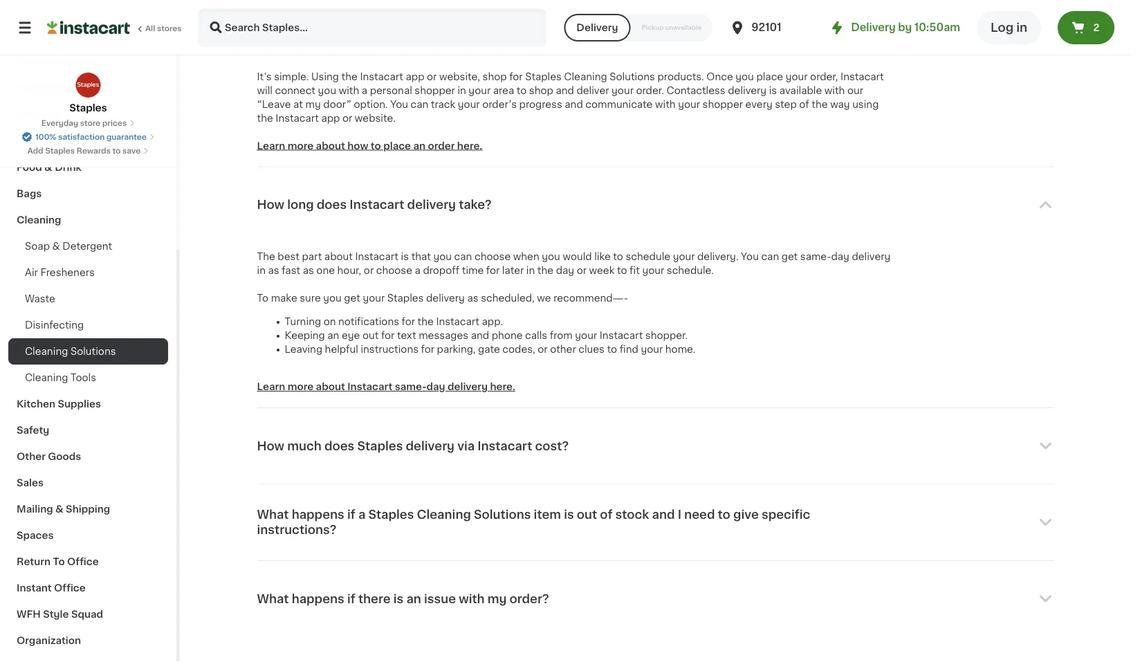 Task type: locate. For each thing, give the bounding box(es) containing it.
in inside 'it's simple. using the instacart app or website, shop for staples cleaning solutions products. once you place your order, instacart will connect you with a personal shopper in your area to shop and deliver your order. contactless delivery is available with our "leave at my door" option. you can track your order's progress and communicate with your shopper every step of the way using the instacart app or website.'
[[458, 86, 466, 96]]

1 vertical spatial an
[[328, 331, 339, 341]]

for up text
[[402, 317, 415, 327]]

1 vertical spatial what
[[257, 594, 289, 605]]

track
[[431, 100, 456, 109]]

0 vertical spatial a
[[362, 86, 368, 96]]

as inside , or choose a dropoff time for later in the day or week to fit your schedule. to make sure you get your staples delivery as scheduled, we recommend—-
[[468, 294, 479, 304]]

delivery inside the best part about instacart is that you can choose when you would like to schedule your delivery. you can get same-day delivery in as fast as one hour
[[852, 252, 891, 262]]

shopper down once
[[703, 100, 743, 109]]

does right long
[[317, 200, 347, 211]]

1 horizontal spatial app
[[406, 72, 425, 82]]

products.
[[658, 72, 705, 82]]

0 vertical spatial get
[[782, 252, 798, 262]]

1 vertical spatial a
[[415, 266, 421, 276]]

1 horizontal spatial to
[[257, 294, 269, 304]]

0 vertical spatial if
[[347, 510, 356, 521]]

in
[[1017, 22, 1028, 34], [458, 86, 466, 96], [257, 266, 266, 276], [527, 266, 535, 276]]

delivery inside button
[[577, 23, 619, 33]]

solutions inside what happens if a staples cleaning solutions item is out of stock and i need to give specific instructions?
[[474, 510, 531, 521]]

0 vertical spatial same-
[[378, 19, 416, 31]]

0 vertical spatial my
[[306, 100, 321, 109]]

0 horizontal spatial as
[[268, 266, 279, 276]]

office down spaces link
[[67, 557, 99, 567]]

2 horizontal spatial as
[[468, 294, 479, 304]]

1 horizontal spatial my
[[488, 594, 507, 605]]

a for staples
[[359, 510, 366, 521]]

is up step at the right top of page
[[770, 86, 778, 96]]

and up gate
[[471, 331, 490, 341]]

an left issue at the left bottom of the page
[[407, 594, 421, 605]]

your down schedule at the top
[[643, 266, 665, 276]]

parking,
[[437, 345, 476, 355]]

of
[[800, 100, 810, 109], [600, 510, 613, 521]]

1 vertical spatial here.
[[490, 382, 516, 392]]

does up simple.
[[287, 19, 317, 31]]

available
[[780, 86, 823, 96]]

to right area
[[517, 86, 527, 96]]

0 horizontal spatial my
[[306, 100, 321, 109]]

organization
[[17, 636, 81, 646]]

what happens if there is an issue with my order? button
[[257, 575, 1055, 624]]

organization link
[[8, 628, 168, 654]]

your up schedule. at the right
[[673, 252, 695, 262]]

in down 'website,'
[[458, 86, 466, 96]]

0 horizontal spatial to
[[53, 557, 65, 567]]

happens
[[292, 510, 345, 521], [292, 594, 345, 605]]

a for dropoff
[[415, 266, 421, 276]]

1 vertical spatial more
[[288, 382, 314, 392]]

cleaning for cleaning solutions
[[25, 347, 68, 357]]

0 horizontal spatial of
[[600, 510, 613, 521]]

0 vertical spatial supplies
[[54, 57, 97, 67]]

2 how from the top
[[257, 200, 285, 211]]

mailing & shipping link
[[8, 496, 168, 523]]

cleaning inside 'it's simple. using the instacart app or website, shop for staples cleaning solutions products. once you place your order, instacart will connect you with a personal shopper in your area to shop and deliver your order. contactless delivery is available with our "leave at my door" option. you can track your order's progress and communicate with your shopper every step of the way using the instacart app or website.'
[[564, 72, 608, 82]]

shipping up 100%
[[17, 110, 61, 120]]

disinfecting
[[25, 321, 84, 330]]

2 vertical spatial solutions
[[474, 510, 531, 521]]

in right log
[[1017, 22, 1028, 34]]

dropoff
[[423, 266, 460, 276]]

1 learn from the top
[[257, 141, 285, 151]]

to left fit
[[617, 266, 628, 276]]

0 horizontal spatial solutions
[[71, 347, 116, 357]]

1 vertical spatial about
[[325, 252, 353, 262]]

long
[[287, 200, 314, 211]]

1 vertical spatial learn
[[257, 382, 285, 392]]

kitchen
[[17, 399, 55, 409]]

shipping inside "link"
[[66, 505, 110, 514]]

1 vertical spatial out
[[577, 510, 598, 521]]

food
[[17, 163, 42, 172]]

0 vertical spatial out
[[363, 331, 379, 341]]

happens up instructions?
[[292, 510, 345, 521]]

how for how much does staples delivery via instacart cost?
[[257, 441, 285, 453]]

or right ,
[[364, 266, 374, 276]]

more down leaving
[[288, 382, 314, 392]]

what happens if a staples cleaning solutions item is out of stock and i need to give specific instructions? button
[[257, 498, 1055, 548]]

0 vertical spatial does
[[287, 19, 317, 31]]

1 horizontal spatial shop
[[529, 86, 554, 96]]

to right return
[[53, 557, 65, 567]]

1 horizontal spatial solutions
[[474, 510, 531, 521]]

0 vertical spatial shop
[[483, 72, 507, 82]]

my inside 'it's simple. using the instacart app or website, shop for staples cleaning solutions products. once you place your order, instacart will connect you with a personal shopper in your area to shop and deliver your order. contactless delivery is available with our "leave at my door" option. you can track your order's progress and communicate with your shopper every step of the way using the instacart app or website.'
[[306, 100, 321, 109]]

2 vertical spatial does
[[325, 441, 355, 453]]

is right there
[[394, 594, 404, 605]]

instacart inside the best part about instacart is that you can choose when you would like to schedule your delivery. you can get same-day delivery in as fast as one hour
[[355, 252, 399, 262]]

your up communicate
[[612, 86, 634, 96]]

0 horizontal spatial shipping
[[17, 110, 61, 120]]

delivery
[[442, 19, 491, 31], [728, 86, 767, 96], [407, 200, 456, 211], [852, 252, 891, 262], [426, 294, 465, 304], [448, 382, 488, 392], [406, 441, 455, 453]]

1 horizontal spatial here.
[[490, 382, 516, 392]]

delivery up deliver
[[577, 23, 619, 33]]

2 if from the top
[[347, 594, 356, 605]]

a inside what happens if a staples cleaning solutions item is out of stock and i need to give specific instructions?
[[359, 510, 366, 521]]

0 vertical spatial &
[[44, 163, 52, 172]]

instructions?
[[257, 525, 337, 537]]

solutions up order.
[[610, 72, 656, 82]]

get inside , or choose a dropoff time for later in the day or week to fit your schedule. to make sure you get your staples delivery as scheduled, we recommend—-
[[344, 294, 361, 304]]

0 horizontal spatial shop
[[483, 72, 507, 82]]

is inside what happens if a staples cleaning solutions item is out of stock and i need to give specific instructions?
[[564, 510, 574, 521]]

for
[[510, 72, 523, 82], [487, 266, 500, 276], [402, 317, 415, 327], [381, 331, 395, 341], [421, 345, 435, 355]]

log in
[[991, 22, 1028, 34]]

mailing & shipping
[[17, 505, 110, 514]]

is inside the best part about instacart is that you can choose when you would like to schedule your delivery. you can get same-day delivery in as fast as one hour
[[401, 252, 409, 262]]

out inside what happens if a staples cleaning solutions item is out of stock and i need to give specific instructions?
[[577, 510, 598, 521]]

stores
[[157, 25, 182, 32]]

1 vertical spatial &
[[52, 242, 60, 251]]

of inside what happens if a staples cleaning solutions item is out of stock and i need to give specific instructions?
[[600, 510, 613, 521]]

about inside the best part about instacart is that you can choose when you would like to schedule your delivery. you can get same-day delivery in as fast as one hour
[[325, 252, 353, 262]]

2 learn from the top
[[257, 382, 285, 392]]

gate
[[478, 345, 500, 355]]

& inside "link"
[[55, 505, 63, 514]]

spaces
[[17, 531, 54, 541]]

happens for a
[[292, 510, 345, 521]]

or
[[427, 72, 437, 82], [343, 114, 353, 123], [364, 266, 374, 276], [577, 266, 587, 276], [538, 345, 548, 355]]

about up hour
[[325, 252, 353, 262]]

bags
[[17, 189, 42, 199]]

an left order
[[414, 141, 426, 151]]

happens inside dropdown button
[[292, 594, 345, 605]]

take?
[[459, 200, 492, 211]]

or down "door""
[[343, 114, 353, 123]]

can right 'delivery.'
[[762, 252, 780, 262]]

turning
[[285, 317, 321, 327]]

you right 'delivery.'
[[741, 252, 759, 262]]

way
[[831, 100, 851, 109]]

here.
[[457, 141, 483, 151], [490, 382, 516, 392]]

store
[[80, 119, 101, 127]]

is left that
[[401, 252, 409, 262]]

or down calls
[[538, 345, 548, 355]]

the up messages
[[418, 317, 434, 327]]

get inside the best part about instacart is that you can choose when you would like to schedule your delivery. you can get same-day delivery in as fast as one hour
[[782, 252, 798, 262]]

everyday
[[41, 119, 78, 127]]

app up personal
[[406, 72, 425, 82]]

much
[[287, 441, 322, 453]]

app down "door""
[[322, 114, 340, 123]]

you down using
[[318, 86, 337, 96]]

supplies inside school supplies link
[[54, 57, 97, 67]]

office
[[67, 557, 99, 567], [54, 584, 86, 593]]

my right at
[[306, 100, 321, 109]]

app.
[[482, 317, 503, 327]]

1 vertical spatial shop
[[529, 86, 554, 96]]

3 how from the top
[[257, 441, 285, 453]]

supplies for school supplies
[[54, 57, 97, 67]]

will
[[257, 86, 273, 96]]

part
[[302, 252, 322, 262]]

to inside , or choose a dropoff time for later in the day or week to fit your schedule. to make sure you get your staples delivery as scheduled, we recommend—-
[[617, 266, 628, 276]]

choose inside the best part about instacart is that you can choose when you would like to schedule your delivery. you can get same-day delivery in as fast as one hour
[[475, 252, 511, 262]]

your up available
[[786, 72, 808, 82]]

what inside what happens if a staples cleaning solutions item is out of stock and i need to give specific instructions?
[[257, 510, 289, 521]]

2 vertical spatial about
[[316, 382, 345, 392]]

choose up 'time'
[[475, 252, 511, 262]]

what for what happens if a staples cleaning solutions item is out of stock and i need to give specific instructions?
[[257, 510, 289, 521]]

2 vertical spatial how
[[257, 441, 285, 453]]

cleaning for cleaning tools
[[25, 373, 68, 383]]

staples
[[526, 72, 562, 82], [69, 103, 107, 113], [45, 147, 75, 155], [388, 294, 424, 304], [358, 441, 403, 453], [369, 510, 414, 521]]

shop up area
[[483, 72, 507, 82]]

1 vertical spatial my
[[488, 594, 507, 605]]

can up 'time'
[[455, 252, 472, 262]]

the left way
[[812, 100, 828, 109]]

happens for there
[[292, 594, 345, 605]]

0 horizontal spatial place
[[384, 141, 411, 151]]

an inside the turning on notifications for the instacart app. keeping an eye out for text messages and phone calls from your instacart shopper. leaving helpful instructions for parking, gate codes, or other clues to find your home.
[[328, 331, 339, 341]]

& right 'mailing'
[[55, 505, 63, 514]]

soap
[[25, 242, 50, 251]]

everyday store prices link
[[41, 118, 135, 129]]

about down helpful
[[316, 382, 345, 392]]

shipping up spaces link
[[66, 505, 110, 514]]

0 horizontal spatial choose
[[376, 266, 413, 276]]

office up wfh style squad
[[54, 584, 86, 593]]

instacart up using
[[320, 19, 375, 31]]

1 how from the top
[[257, 19, 285, 31]]

1 horizontal spatial shipping
[[66, 505, 110, 514]]

need
[[685, 510, 715, 521]]

can left the track
[[411, 100, 429, 109]]

1 vertical spatial choose
[[376, 266, 413, 276]]

choose down that
[[376, 266, 413, 276]]

0 vertical spatial you
[[391, 100, 408, 109]]

1 horizontal spatial out
[[577, 510, 598, 521]]

0 horizontal spatial get
[[344, 294, 361, 304]]

if
[[347, 510, 356, 521], [347, 594, 356, 605]]

1 happens from the top
[[292, 510, 345, 521]]

2 what from the top
[[257, 594, 289, 605]]

your inside the best part about instacart is that you can choose when you would like to schedule your delivery. you can get same-day delivery in as fast as one hour
[[673, 252, 695, 262]]

day
[[416, 19, 439, 31], [832, 252, 850, 262], [556, 266, 575, 276], [427, 382, 446, 392]]

to left save
[[113, 147, 121, 155]]

0 vertical spatial of
[[800, 100, 810, 109]]

0 vertical spatial shopper
[[415, 86, 455, 96]]

more for learn more about how to place an order here.
[[288, 141, 314, 151]]

instacart up find
[[600, 331, 643, 341]]

0 horizontal spatial delivery
[[577, 23, 619, 33]]

1 vertical spatial app
[[322, 114, 340, 123]]

0 horizontal spatial out
[[363, 331, 379, 341]]

, or choose a dropoff time for later in the day or week to fit your schedule. to make sure you get your staples delivery as scheduled, we recommend—-
[[257, 266, 714, 304]]

learn more about how to place an order here. link
[[257, 141, 483, 151]]

92101 button
[[730, 8, 813, 47]]

1 vertical spatial happens
[[292, 594, 345, 605]]

1 vertical spatial supplies
[[58, 399, 101, 409]]

instant office link
[[8, 575, 168, 602]]

to right like
[[614, 252, 624, 262]]

disinfecting link
[[8, 312, 168, 339]]

0 vertical spatial what
[[257, 510, 289, 521]]

about left how
[[316, 141, 345, 151]]

& right food
[[44, 163, 52, 172]]

1 horizontal spatial get
[[782, 252, 798, 262]]

as down 'time'
[[468, 294, 479, 304]]

out right item
[[577, 510, 598, 521]]

as
[[268, 266, 279, 276], [303, 266, 314, 276], [468, 294, 479, 304]]

1 horizontal spatial you
[[741, 252, 759, 262]]

2 vertical spatial same-
[[395, 382, 427, 392]]

other
[[17, 452, 46, 462]]

2 happens from the top
[[292, 594, 345, 605]]

None search field
[[198, 8, 546, 47]]

1 vertical spatial shipping
[[66, 505, 110, 514]]

delivery left by
[[852, 22, 896, 33]]

a inside , or choose a dropoff time for later in the day or week to fit your schedule. to make sure you get your staples delivery as scheduled, we recommend—-
[[415, 266, 421, 276]]

1 vertical spatial place
[[384, 141, 411, 151]]

give
[[734, 510, 759, 521]]

return
[[17, 557, 51, 567]]

if inside dropdown button
[[347, 594, 356, 605]]

1 horizontal spatial shopper
[[703, 100, 743, 109]]

staples inside , or choose a dropoff time for later in the day or week to fit your schedule. to make sure you get your staples delivery as scheduled, we recommend—-
[[388, 294, 424, 304]]

1 horizontal spatial place
[[757, 72, 784, 82]]

learn more about instacart same-day delivery here.
[[257, 382, 516, 392]]

to inside add staples rewards to save link
[[113, 147, 121, 155]]

fresheners
[[40, 268, 95, 278]]

day inside the best part about instacart is that you can choose when you would like to schedule your delivery. you can get same-day delivery in as fast as one hour
[[832, 252, 850, 262]]

to inside the best part about instacart is that you can choose when you would like to schedule your delivery. you can get same-day delivery in as fast as one hour
[[614, 252, 624, 262]]

with right issue at the left bottom of the page
[[459, 594, 485, 605]]

in inside , or choose a dropoff time for later in the day or week to fit your schedule. to make sure you get your staples delivery as scheduled, we recommend—-
[[527, 266, 535, 276]]

how much does staples delivery via instacart cost? button
[[257, 422, 1055, 472]]

and left i
[[652, 510, 675, 521]]

1 vertical spatial get
[[344, 294, 361, 304]]

staples link
[[69, 72, 107, 115]]

a inside 'it's simple. using the instacart app or website, shop for staples cleaning solutions products. once you place your order, instacart will connect you with a personal shopper in your area to shop and deliver your order. contactless delivery is available with our "leave at my door" option. you can track your order's progress and communicate with your shopper every step of the way using the instacart app or website.'
[[362, 86, 368, 96]]

here. right order
[[457, 141, 483, 151]]

solutions inside 'it's simple. using the instacart app or website, shop for staples cleaning solutions products. once you place your order, instacart will connect you with a personal shopper in your area to shop and deliver your order. contactless delivery is available with our "leave at my door" option. you can track your order's progress and communicate with your shopper every step of the way using the instacart app or website.'
[[610, 72, 656, 82]]

rewards
[[77, 147, 111, 155]]

0 vertical spatial how
[[257, 19, 285, 31]]

to right how
[[371, 141, 381, 151]]

1 vertical spatial you
[[741, 252, 759, 262]]

& right soap
[[52, 242, 60, 251]]

about for instacart
[[316, 382, 345, 392]]

solutions left item
[[474, 510, 531, 521]]

like
[[595, 252, 611, 262]]

you inside , or choose a dropoff time for later in the day or week to fit your schedule. to make sure you get your staples delivery as scheduled, we recommend—-
[[323, 294, 342, 304]]

as down part on the left top of page
[[303, 266, 314, 276]]

what inside dropdown button
[[257, 594, 289, 605]]

1 horizontal spatial choose
[[475, 252, 511, 262]]

same- inside dropdown button
[[378, 19, 416, 31]]

1 vertical spatial does
[[317, 200, 347, 211]]

,
[[359, 266, 362, 276]]

1 vertical spatial how
[[257, 200, 285, 211]]

2 vertical spatial a
[[359, 510, 366, 521]]

happens inside what happens if a staples cleaning solutions item is out of stock and i need to give specific instructions?
[[292, 510, 345, 521]]

to left give on the right bottom
[[718, 510, 731, 521]]

your down contactless
[[679, 100, 701, 109]]

once
[[707, 72, 734, 82]]

happens left there
[[292, 594, 345, 605]]

with down order.
[[656, 100, 676, 109]]

when
[[513, 252, 540, 262]]

school supplies link
[[8, 49, 168, 75]]

1 vertical spatial of
[[600, 510, 613, 521]]

if inside what happens if a staples cleaning solutions item is out of stock and i need to give specific instructions?
[[347, 510, 356, 521]]

mailing
[[17, 505, 53, 514]]

find
[[620, 345, 639, 355]]

the
[[257, 252, 275, 262]]

same-
[[378, 19, 416, 31], [801, 252, 832, 262], [395, 382, 427, 392]]

2 horizontal spatial solutions
[[610, 72, 656, 82]]

1 if from the top
[[347, 510, 356, 521]]

to left find
[[607, 345, 618, 355]]

as down the
[[268, 266, 279, 276]]

with inside dropdown button
[[459, 594, 485, 605]]

1 more from the top
[[288, 141, 314, 151]]

here. down gate
[[490, 382, 516, 392]]

1 what from the top
[[257, 510, 289, 521]]

the inside the turning on notifications for the instacart app. keeping an eye out for text messages and phone calls from your instacart shopper. leaving helpful instructions for parking, gate codes, or other clues to find your home.
[[418, 317, 434, 327]]

0 vertical spatial choose
[[475, 252, 511, 262]]

Search field
[[199, 10, 545, 46]]

0 horizontal spatial can
[[411, 100, 429, 109]]

you right when
[[542, 252, 561, 262]]

1 vertical spatial solutions
[[71, 347, 116, 357]]

shopper up the track
[[415, 86, 455, 96]]

0 horizontal spatial here.
[[457, 141, 483, 151]]

out down notifications
[[363, 331, 379, 341]]

what
[[257, 510, 289, 521], [257, 594, 289, 605]]

2 horizontal spatial can
[[762, 252, 780, 262]]

0 horizontal spatial shopper
[[415, 86, 455, 96]]

simple.
[[274, 72, 309, 82]]

how up it's
[[257, 19, 285, 31]]

as for ,
[[468, 294, 479, 304]]

cleaning
[[564, 72, 608, 82], [17, 215, 61, 225], [25, 347, 68, 357], [25, 373, 68, 383], [417, 510, 471, 521]]

1 vertical spatial same-
[[801, 252, 832, 262]]

shop up progress
[[529, 86, 554, 96]]

0 vertical spatial more
[[288, 141, 314, 151]]

add staples rewards to save
[[27, 147, 141, 155]]

what for what happens if there is an issue with my order?
[[257, 594, 289, 605]]

1 vertical spatial to
[[53, 557, 65, 567]]

instacart up personal
[[360, 72, 404, 82]]

does right much at the left of page
[[325, 441, 355, 453]]

in down when
[[527, 266, 535, 276]]

0 vertical spatial about
[[316, 141, 345, 151]]

food & drink link
[[8, 154, 168, 181]]

soap & detergent link
[[8, 233, 168, 260]]

instacart up our
[[841, 72, 884, 82]]

2 more from the top
[[288, 382, 314, 392]]

1 horizontal spatial delivery
[[852, 22, 896, 33]]

0 horizontal spatial you
[[391, 100, 408, 109]]

2 vertical spatial an
[[407, 594, 421, 605]]

instacart up ,
[[355, 252, 399, 262]]

0 vertical spatial app
[[406, 72, 425, 82]]

more down at
[[288, 141, 314, 151]]

1 vertical spatial if
[[347, 594, 356, 605]]

all stores
[[145, 25, 182, 32]]

choose inside , or choose a dropoff time for later in the day or week to fit your schedule. to make sure you get your staples delivery as scheduled, we recommend—-
[[376, 266, 413, 276]]

2 vertical spatial &
[[55, 505, 63, 514]]

connect
[[275, 86, 316, 96]]

kitchen supplies link
[[8, 391, 168, 417]]

for left 'later'
[[487, 266, 500, 276]]

0 vertical spatial happens
[[292, 510, 345, 521]]

drink
[[55, 163, 82, 172]]

out inside the turning on notifications for the instacart app. keeping an eye out for text messages and phone calls from your instacart shopper. leaving helpful instructions for parking, gate codes, or other clues to find your home.
[[363, 331, 379, 341]]

school supplies
[[17, 57, 97, 67]]

leaving
[[285, 345, 323, 355]]

0 horizontal spatial app
[[322, 114, 340, 123]]

of down available
[[800, 100, 810, 109]]

0 vertical spatial place
[[757, 72, 784, 82]]

delivery for delivery by 10:50am
[[852, 22, 896, 33]]

phone
[[492, 331, 523, 341]]

of left stock
[[600, 510, 613, 521]]

how for how long does instacart delivery take?
[[257, 200, 285, 211]]

instacart inside the how much does staples delivery via instacart cost? dropdown button
[[478, 441, 533, 453]]

0 vertical spatial solutions
[[610, 72, 656, 82]]

contactless
[[667, 86, 726, 96]]

if for a
[[347, 510, 356, 521]]

instacart down instructions
[[348, 382, 393, 392]]

0 vertical spatial office
[[67, 557, 99, 567]]

supplies inside kitchen supplies link
[[58, 399, 101, 409]]

to
[[517, 86, 527, 96], [371, 141, 381, 151], [113, 147, 121, 155], [614, 252, 624, 262], [617, 266, 628, 276], [607, 345, 618, 355], [718, 510, 731, 521]]

supplies for kitchen supplies
[[58, 399, 101, 409]]

best
[[278, 252, 300, 262]]

scheduled,
[[481, 294, 535, 304]]

0 vertical spatial learn
[[257, 141, 285, 151]]

is right item
[[564, 510, 574, 521]]

personal
[[370, 86, 412, 96]]

safety
[[17, 426, 49, 435]]

an down on
[[328, 331, 339, 341]]

cleaning for cleaning
[[17, 215, 61, 225]]

0 vertical spatial to
[[257, 294, 269, 304]]

your up notifications
[[363, 294, 385, 304]]

the inside , or choose a dropoff time for later in the day or week to fit your schedule. to make sure you get your staples delivery as scheduled, we recommend—-
[[538, 266, 554, 276]]



Task type: describe. For each thing, give the bounding box(es) containing it.
website,
[[440, 72, 480, 82]]

to inside , or choose a dropoff time for later in the day or week to fit your schedule. to make sure you get your staples delivery as scheduled, we recommend—-
[[257, 294, 269, 304]]

i
[[678, 510, 682, 521]]

using
[[311, 72, 339, 82]]

or inside the turning on notifications for the instacart app. keeping an eye out for text messages and phone calls from your instacart shopper. leaving helpful instructions for parking, gate codes, or other clues to find your home.
[[538, 345, 548, 355]]

100% satisfaction guarantee
[[35, 133, 147, 141]]

satisfaction
[[58, 133, 105, 141]]

& for detergent
[[52, 242, 60, 251]]

1 vertical spatial shopper
[[703, 100, 743, 109]]

it's
[[257, 72, 272, 82]]

cleaning tools
[[25, 373, 96, 383]]

staples inside what happens if a staples cleaning solutions item is out of stock and i need to give specific instructions?
[[369, 510, 414, 521]]

2
[[1094, 23, 1100, 33]]

100%
[[35, 133, 56, 141]]

option.
[[354, 100, 388, 109]]

delivery inside , or choose a dropoff time for later in the day or week to fit your schedule. to make sure you get your staples delivery as scheduled, we recommend—-
[[426, 294, 465, 304]]

style
[[43, 610, 69, 620]]

my inside dropdown button
[[488, 594, 507, 605]]

your up clues
[[576, 331, 598, 341]]

& for drink
[[44, 163, 52, 172]]

0 vertical spatial shipping
[[17, 110, 61, 120]]

0 vertical spatial an
[[414, 141, 426, 151]]

air fresheners link
[[8, 260, 168, 286]]

fit
[[630, 266, 640, 276]]

more for learn more about instacart same-day delivery here.
[[288, 382, 314, 392]]

waste link
[[8, 286, 168, 312]]

and inside what happens if a staples cleaning solutions item is out of stock and i need to give specific instructions?
[[652, 510, 675, 521]]

tools
[[71, 373, 96, 383]]

work?
[[494, 19, 530, 31]]

1 horizontal spatial can
[[455, 252, 472, 262]]

that
[[412, 252, 431, 262]]

the down "leave
[[257, 114, 273, 123]]

what happens if a staples cleaning solutions item is out of stock and i need to give specific instructions?
[[257, 510, 811, 537]]

progress
[[520, 100, 563, 109]]

to inside what happens if a staples cleaning solutions item is out of stock and i need to give specific instructions?
[[718, 510, 731, 521]]

for down messages
[[421, 345, 435, 355]]

learn more about instacart same-day delivery here. link
[[257, 382, 516, 392]]

and inside the turning on notifications for the instacart app. keeping an eye out for text messages and phone calls from your instacart shopper. leaving helpful instructions for parking, gate codes, or other clues to find your home.
[[471, 331, 490, 341]]

how long does instacart delivery take?
[[257, 200, 492, 211]]

log
[[991, 22, 1014, 34]]

how does instacart same-day delivery work?
[[257, 19, 530, 31]]

how much does staples delivery via instacart cost?
[[257, 441, 569, 453]]

order,
[[811, 72, 839, 82]]

specific
[[762, 510, 811, 521]]

your right the track
[[458, 100, 480, 109]]

would
[[563, 252, 592, 262]]

food & drink
[[17, 163, 82, 172]]

electronics link
[[8, 75, 168, 102]]

delivery for delivery
[[577, 23, 619, 33]]

week
[[589, 266, 615, 276]]

& for shipping
[[55, 505, 63, 514]]

to inside 'it's simple. using the instacart app or website, shop for staples cleaning solutions products. once you place your order, instacart will connect you with a personal shopper in your area to shop and deliver your order. contactless delivery is available with our "leave at my door" option. you can track your order's progress and communicate with your shopper every step of the way using the instacart app or website.'
[[517, 86, 527, 96]]

order
[[428, 141, 455, 151]]

as for the
[[268, 266, 279, 276]]

messages
[[419, 331, 469, 341]]

log in button
[[978, 11, 1042, 44]]

staples logo image
[[75, 72, 101, 98]]

10:50am
[[915, 22, 961, 33]]

we
[[537, 294, 551, 304]]

guarantee
[[107, 133, 147, 141]]

soap & detergent
[[25, 242, 112, 251]]

how for how does instacart same-day delivery work?
[[257, 19, 285, 31]]

instacart down at
[[276, 114, 319, 123]]

place inside 'it's simple. using the instacart app or website, shop for staples cleaning solutions products. once you place your order, instacart will connect you with a personal shopper in your area to shop and deliver your order. contactless delivery is available with our "leave at my door" option. you can track your order's progress and communicate with your shopper every step of the way using the instacart app or website.'
[[757, 72, 784, 82]]

does for much
[[325, 441, 355, 453]]

with up way
[[825, 86, 846, 96]]

calls
[[525, 331, 548, 341]]

goods
[[48, 452, 81, 462]]

you up dropoff
[[434, 252, 452, 262]]

hour
[[338, 266, 359, 276]]

you inside the best part about instacart is that you can choose when you would like to schedule your delivery. you can get same-day delivery in as fast as one hour
[[741, 252, 759, 262]]

schedule
[[626, 252, 671, 262]]

stock
[[616, 510, 650, 521]]

day inside , or choose a dropoff time for later in the day or week to fit your schedule. to make sure you get your staples delivery as scheduled, we recommend—-
[[556, 266, 575, 276]]

other goods
[[17, 452, 81, 462]]

you inside 'it's simple. using the instacart app or website, shop for staples cleaning solutions products. once you place your order, instacart will connect you with a personal shopper in your area to shop and deliver your order. contactless delivery is available with our "leave at my door" option. you can track your order's progress and communicate with your shopper every step of the way using the instacart app or website.'
[[391, 100, 408, 109]]

instacart logo image
[[47, 19, 130, 36]]

using
[[853, 100, 879, 109]]

you right once
[[736, 72, 754, 82]]

instacart inside 'how does instacart same-day delivery work?' dropdown button
[[320, 19, 375, 31]]

for up instructions
[[381, 331, 395, 341]]

to inside the turning on notifications for the instacart app. keeping an eye out for text messages and phone calls from your instacart shopper. leaving helpful instructions for parking, gate codes, or other clues to find your home.
[[607, 345, 618, 355]]

how does instacart same-day delivery work? button
[[257, 0, 1055, 50]]

the best part about instacart is that you can choose when you would like to schedule your delivery. you can get same-day delivery in as fast as one hour
[[257, 252, 894, 276]]

is inside dropdown button
[[394, 594, 404, 605]]

cleaning solutions link
[[8, 339, 168, 365]]

your down shopper.
[[641, 345, 663, 355]]

can inside 'it's simple. using the instacart app or website, shop for staples cleaning solutions products. once you place your order, instacart will connect you with a personal shopper in your area to shop and deliver your order. contactless delivery is available with our "leave at my door" option. you can track your order's progress and communicate with your shopper every step of the way using the instacart app or website.'
[[411, 100, 429, 109]]

detergent
[[63, 242, 112, 251]]

staples inside 'it's simple. using the instacart app or website, shop for staples cleaning solutions products. once you place your order, instacart will connect you with a personal shopper in your area to shop and deliver your order. contactless delivery is available with our "leave at my door" option. you can track your order's progress and communicate with your shopper every step of the way using the instacart app or website.'
[[526, 72, 562, 82]]

cleaning inside what happens if a staples cleaning solutions item is out of stock and i need to give specific instructions?
[[417, 510, 471, 521]]

by
[[899, 22, 913, 33]]

return to office link
[[8, 549, 168, 575]]

cleaning tools link
[[8, 365, 168, 391]]

instacart up messages
[[436, 317, 480, 327]]

the right using
[[342, 72, 358, 82]]

wfh
[[17, 610, 41, 620]]

learn for learn more about instacart same-day delivery here.
[[257, 382, 285, 392]]

your left area
[[469, 86, 491, 96]]

100% satisfaction guarantee button
[[22, 129, 155, 143]]

and left deliver
[[556, 86, 574, 96]]

or left 'website,'
[[427, 72, 437, 82]]

if for there
[[347, 594, 356, 605]]

for inside 'it's simple. using the instacart app or website, shop for staples cleaning solutions products. once you place your order, instacart will connect you with a personal shopper in your area to shop and deliver your order. contactless delivery is available with our "leave at my door" option. you can track your order's progress and communicate with your shopper every step of the way using the instacart app or website.'
[[510, 72, 523, 82]]

is inside 'it's simple. using the instacart app or website, shop for staples cleaning solutions products. once you place your order, instacart will connect you with a personal shopper in your area to shop and deliver your order. contactless delivery is available with our "leave at my door" option. you can track your order's progress and communicate with your shopper every step of the way using the instacart app or website.'
[[770, 86, 778, 96]]

furniture link
[[8, 128, 168, 154]]

sales link
[[8, 470, 168, 496]]

helpful
[[325, 345, 359, 355]]

keeping
[[285, 331, 325, 341]]

air
[[25, 268, 38, 278]]

every
[[746, 100, 773, 109]]

and down deliver
[[565, 100, 583, 109]]

step
[[776, 100, 797, 109]]

0 vertical spatial here.
[[457, 141, 483, 151]]

of inside 'it's simple. using the instacart app or website, shop for staples cleaning solutions products. once you place your order, instacart will connect you with a personal shopper in your area to shop and deliver your order. contactless delivery is available with our "leave at my door" option. you can track your order's progress and communicate with your shopper every step of the way using the instacart app or website.'
[[800, 100, 810, 109]]

order?
[[510, 594, 549, 605]]

about for how
[[316, 141, 345, 151]]

how
[[348, 141, 369, 151]]

does for long
[[317, 200, 347, 211]]

instacart inside the how long does instacart delivery take? dropdown button
[[350, 200, 405, 211]]

all stores link
[[47, 8, 183, 47]]

with up "door""
[[339, 86, 359, 96]]

in inside the best part about instacart is that you can choose when you would like to schedule your delivery. you can get same-day delivery in as fast as one hour
[[257, 266, 266, 276]]

same- inside the best part about instacart is that you can choose when you would like to schedule your delivery. you can get same-day delivery in as fast as one hour
[[801, 252, 832, 262]]

text
[[397, 331, 416, 341]]

cleaning solutions
[[25, 347, 116, 357]]

delivery inside 'it's simple. using the instacart app or website, shop for staples cleaning solutions products. once you place your order, instacart will connect you with a personal shopper in your area to shop and deliver your order. contactless delivery is available with our "leave at my door" option. you can track your order's progress and communicate with your shopper every step of the way using the instacart app or website.'
[[728, 86, 767, 96]]

there
[[359, 594, 391, 605]]

or down 'would'
[[577, 266, 587, 276]]

what happens if there is an issue with my order?
[[257, 594, 549, 605]]

for inside , or choose a dropoff time for later in the day or week to fit your schedule. to make sure you get your staples delivery as scheduled, we recommend—-
[[487, 266, 500, 276]]

1 horizontal spatial as
[[303, 266, 314, 276]]

"leave
[[257, 100, 291, 109]]

an inside dropdown button
[[407, 594, 421, 605]]

area
[[493, 86, 514, 96]]

1 vertical spatial office
[[54, 584, 86, 593]]

everyday store prices
[[41, 119, 127, 127]]

staples inside dropdown button
[[358, 441, 403, 453]]

service type group
[[564, 14, 713, 42]]

day inside dropdown button
[[416, 19, 439, 31]]

learn for learn more about how to place an order here.
[[257, 141, 285, 151]]

shopper.
[[646, 331, 688, 341]]

in inside "button"
[[1017, 22, 1028, 34]]



Task type: vqa. For each thing, say whether or not it's contained in the screenshot.
rightmost the 6
no



